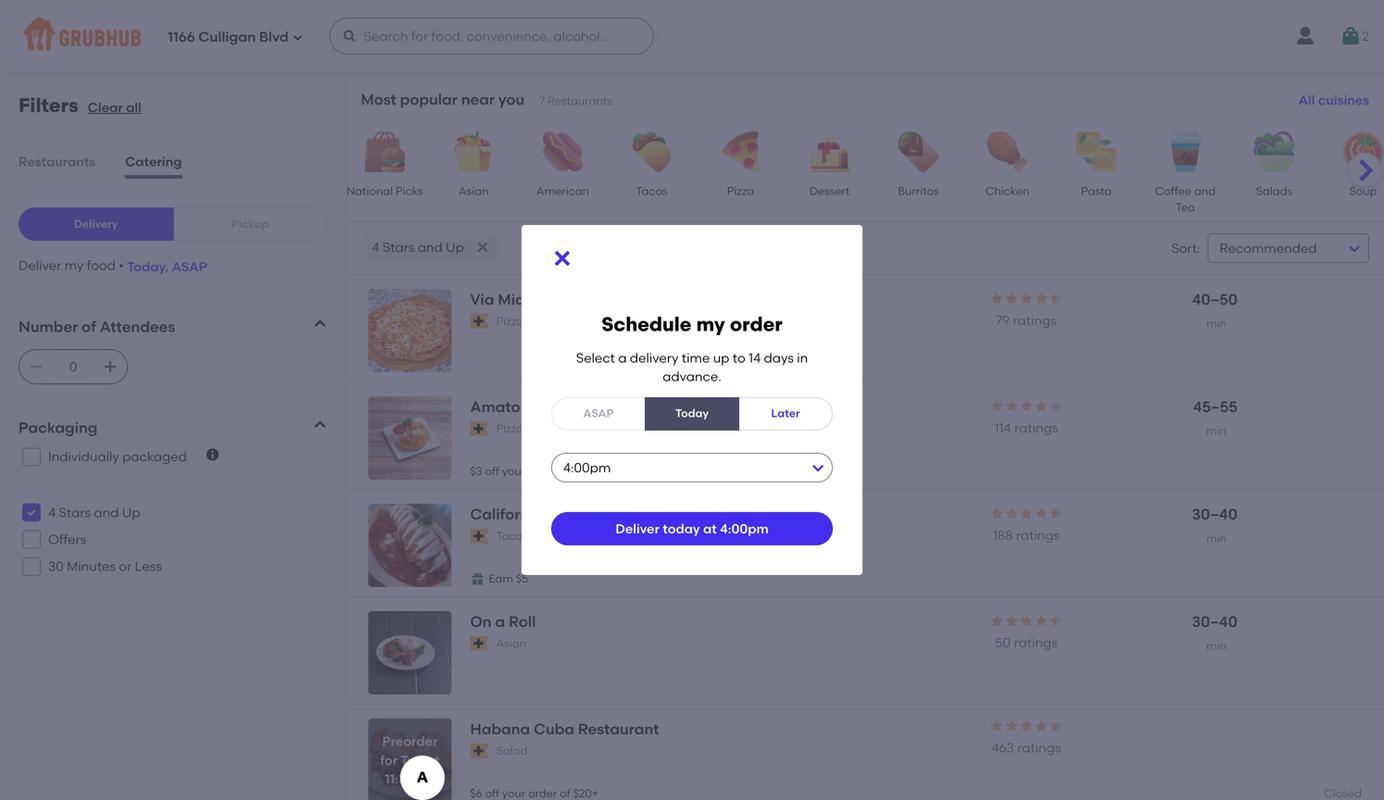 Task type: vqa. For each thing, say whether or not it's contained in the screenshot.
right Large
no



Task type: describe. For each thing, give the bounding box(es) containing it.
coffee
[[1155, 184, 1192, 198]]

your
[[502, 465, 526, 478]]

habana
[[470, 721, 530, 739]]

45–55
[[1193, 398, 1238, 416]]

pizzeria
[[524, 398, 581, 416]]

pickup button
[[173, 208, 328, 241]]

asap inside asap button
[[583, 407, 614, 420]]

at inside preorder for tue at 11:30am
[[426, 753, 440, 769]]

packaging
[[19, 419, 98, 437]]

catering
[[125, 154, 182, 170]]

cuisines
[[1319, 92, 1370, 108]]

individually
[[48, 449, 119, 465]]

4 stars and up inside button
[[372, 239, 464, 255]]

2 button
[[1340, 19, 1370, 53]]

coffee and tea image
[[1153, 132, 1218, 172]]

pizza down "amato"
[[496, 422, 524, 436]]

0 vertical spatial of
[[82, 318, 96, 336]]

via mia pizza
[[470, 291, 567, 309]]

sort
[[1172, 240, 1197, 256]]

asap inside deliver my food • today, asap
[[172, 259, 207, 275]]

california wet burrito
[[470, 506, 629, 524]]

less
[[135, 559, 162, 575]]

463
[[992, 740, 1014, 756]]

subscription pass image for on
[[470, 637, 489, 652]]

blvd
[[259, 29, 289, 46]]

asap button
[[551, 397, 646, 431]]

days
[[764, 350, 794, 366]]

a for delivery
[[618, 350, 627, 366]]

40–50 min
[[1192, 291, 1238, 330]]

most
[[361, 90, 397, 108]]

svg image for 4 stars and up
[[26, 507, 37, 519]]

california wet burrito link
[[470, 504, 856, 525]]

•
[[119, 258, 124, 273]]

1 vertical spatial stars
[[59, 505, 91, 521]]

later button
[[739, 397, 833, 431]]

30–40 for 188 ratings
[[1192, 506, 1238, 524]]

on a roll link
[[470, 612, 856, 633]]

subscription pass image for via
[[470, 314, 489, 329]]

tacos
[[636, 184, 668, 198]]

pasta
[[1081, 184, 1112, 198]]

today button
[[645, 397, 740, 431]]

today
[[663, 521, 700, 537]]

svg image up via mia pizza
[[551, 247, 574, 270]]

14
[[749, 350, 761, 366]]

american image
[[531, 132, 595, 172]]

time
[[682, 350, 710, 366]]

4 inside 4 stars and up button
[[372, 239, 380, 255]]

all
[[1299, 92, 1315, 108]]

earn $5
[[489, 572, 529, 586]]

delivery
[[630, 350, 679, 366]]

ratings for habana cuba restaurant
[[1018, 740, 1061, 756]]

culligan
[[198, 29, 256, 46]]

188
[[993, 528, 1013, 543]]

$3 off your order of $15+
[[470, 465, 596, 478]]

subscription pass image for california
[[470, 529, 489, 544]]

picks
[[396, 184, 423, 198]]

1 vertical spatial asian
[[496, 637, 526, 651]]

amato pizzeria link
[[470, 397, 856, 418]]

filters clear all
[[19, 94, 141, 117]]

most popular near you
[[361, 90, 525, 108]]

40–50
[[1192, 291, 1238, 309]]

7 restaurants
[[540, 94, 613, 107]]

on
[[470, 613, 492, 631]]

4:00pm
[[720, 521, 769, 537]]

30–40 min for 188 ratings
[[1192, 506, 1238, 545]]

tea
[[1176, 201, 1195, 214]]

114
[[995, 420, 1012, 436]]

for
[[380, 753, 398, 769]]

2
[[1362, 28, 1370, 44]]

subscription pass image for amato
[[470, 422, 489, 437]]

pizza image
[[708, 132, 773, 172]]

via mia pizza link
[[470, 289, 856, 310]]

you
[[499, 90, 525, 108]]

7
[[540, 94, 545, 107]]

up
[[713, 350, 730, 366]]

ratings right "50"
[[1014, 635, 1058, 651]]

up inside button
[[446, 239, 464, 255]]

american
[[537, 184, 589, 198]]

114 ratings
[[995, 420, 1058, 436]]

30–40 min for 50 ratings
[[1192, 613, 1238, 653]]

soup
[[1350, 184, 1377, 198]]

burrito
[[580, 506, 629, 524]]

tacos image
[[619, 132, 684, 172]]

asian image
[[442, 132, 506, 172]]

$3
[[470, 465, 482, 478]]

in
[[797, 350, 808, 366]]

all cuisines button
[[1299, 83, 1370, 117]]

national picks image
[[353, 132, 417, 172]]

number of attendees
[[19, 318, 175, 336]]

main navigation navigation
[[0, 0, 1384, 72]]

restaurants button
[[19, 147, 121, 181]]

preorder
[[382, 734, 438, 750]]

svg image inside 4 stars and up button
[[475, 240, 490, 255]]

pasta image
[[1064, 132, 1129, 172]]

45–55 min
[[1193, 398, 1238, 438]]

amato pizzeria
[[470, 398, 581, 416]]

schedule
[[602, 313, 692, 336]]

select a delivery time up to 14 days in advance.
[[576, 350, 808, 385]]

salads image
[[1242, 132, 1307, 172]]

ratings for amato pizzeria
[[1015, 420, 1058, 436]]

to
[[733, 350, 746, 366]]

0 horizontal spatial order
[[528, 465, 557, 478]]

delivery
[[74, 217, 118, 231]]

0 horizontal spatial 4 stars and up
[[48, 505, 140, 521]]

salad
[[496, 745, 528, 758]]

burritos
[[898, 184, 939, 198]]

deliver for deliver my food • today, asap
[[19, 258, 61, 273]]

today
[[676, 407, 709, 420]]

filters
[[19, 94, 78, 117]]

and inside 4 stars and up button
[[418, 239, 443, 255]]

ratings right the "79"
[[1013, 313, 1057, 328]]

pizza right mia at the top left of the page
[[529, 291, 567, 309]]

1 vertical spatial up
[[122, 505, 140, 521]]

clear
[[88, 99, 123, 115]]

popular
[[400, 90, 458, 108]]

restaurant
[[578, 721, 659, 739]]



Task type: locate. For each thing, give the bounding box(es) containing it.
3 subscription pass image from the top
[[470, 744, 489, 759]]

a
[[618, 350, 627, 366], [495, 613, 505, 631]]

0 vertical spatial order
[[730, 313, 783, 336]]

0 vertical spatial deliver
[[19, 258, 61, 273]]

asian down 'on a roll'
[[496, 637, 526, 651]]

subscription pass image down habana
[[470, 744, 489, 759]]

deliver today at 4:00pm
[[616, 521, 769, 537]]

pizza down mia at the top left of the page
[[496, 315, 524, 328]]

stars
[[383, 239, 415, 255], [59, 505, 91, 521]]

a for roll
[[495, 613, 505, 631]]

deliver inside deliver my food • today, asap
[[19, 258, 61, 273]]

deliver for deliver today at 4:00pm
[[616, 521, 660, 537]]

all
[[126, 99, 141, 115]]

1 horizontal spatial and
[[418, 239, 443, 255]]

subscription pass image for habana
[[470, 744, 489, 759]]

pizza
[[727, 184, 754, 198], [529, 291, 567, 309], [496, 315, 524, 328], [496, 422, 524, 436]]

1 subscription pass image from the top
[[470, 422, 489, 437]]

0 horizontal spatial 4
[[48, 505, 56, 521]]

stars up offers on the bottom
[[59, 505, 91, 521]]

min for 188 ratings
[[1207, 532, 1227, 545]]

deliver left food
[[19, 258, 61, 273]]

svg image up cuisines
[[1340, 25, 1362, 47]]

min for 50 ratings
[[1207, 639, 1227, 653]]

asap right pizzeria
[[583, 407, 614, 420]]

0 horizontal spatial restaurants
[[19, 154, 96, 170]]

later
[[771, 407, 800, 420]]

my for deliver
[[64, 258, 84, 273]]

0 vertical spatial restaurants
[[548, 94, 613, 107]]

habana cuba restaurant
[[470, 721, 659, 739]]

a right select on the left top of the page
[[618, 350, 627, 366]]

1 vertical spatial my
[[696, 313, 725, 336]]

1 horizontal spatial of
[[560, 465, 571, 478]]

1 horizontal spatial 4
[[372, 239, 380, 255]]

number
[[19, 318, 78, 336]]

schedule my order
[[602, 313, 783, 336]]

individually packaged
[[48, 449, 187, 465]]

and up '30 minutes or less'
[[94, 505, 119, 521]]

up
[[446, 239, 464, 255], [122, 505, 140, 521]]

svg image for 30 minutes or less
[[26, 561, 37, 573]]

my inside deliver my food • today, asap
[[64, 258, 84, 273]]

30–40
[[1192, 506, 1238, 524], [1192, 613, 1238, 631]]

dessert image
[[797, 132, 862, 172]]

subscription pass image down via at the top of page
[[470, 314, 489, 329]]

0 horizontal spatial stars
[[59, 505, 91, 521]]

delivery button
[[19, 208, 174, 241]]

1 vertical spatial a
[[495, 613, 505, 631]]

2 vertical spatial and
[[94, 505, 119, 521]]

30–40 min
[[1192, 506, 1238, 545], [1192, 613, 1238, 653]]

mia
[[498, 291, 525, 309]]

clear all button
[[88, 91, 149, 124]]

offers
[[48, 532, 86, 548]]

subscription pass image down the on
[[470, 637, 489, 652]]

1 vertical spatial 4
[[48, 505, 56, 521]]

deliver my food • today, asap
[[19, 258, 207, 275]]

packaged
[[122, 449, 187, 465]]

order right the your
[[528, 465, 557, 478]]

at right today
[[703, 521, 717, 537]]

pizza down pizza image
[[727, 184, 754, 198]]

wet
[[547, 506, 576, 524]]

1 horizontal spatial my
[[696, 313, 725, 336]]

1 horizontal spatial deliver
[[616, 521, 660, 537]]

ratings right 114
[[1015, 420, 1058, 436]]

30
[[48, 559, 64, 575]]

0 vertical spatial asian
[[459, 184, 489, 198]]

0 vertical spatial 4
[[372, 239, 380, 255]]

on a roll
[[470, 613, 536, 631]]

1 vertical spatial and
[[418, 239, 443, 255]]

0 horizontal spatial deliver
[[19, 258, 61, 273]]

my left food
[[64, 258, 84, 273]]

svg image down packaging
[[26, 507, 37, 519]]

0 vertical spatial stars
[[383, 239, 415, 255]]

svg image for 2
[[1340, 25, 1362, 47]]

min for 79 ratings
[[1207, 317, 1227, 330]]

star icon image
[[990, 292, 1004, 306], [1004, 292, 1019, 306], [1019, 292, 1034, 306], [1034, 292, 1049, 306], [1049, 292, 1064, 306], [1049, 292, 1064, 306], [990, 399, 1004, 414], [1004, 399, 1019, 414], [1019, 399, 1034, 414], [1034, 399, 1049, 414], [1049, 399, 1064, 414], [990, 507, 1004, 521], [1004, 507, 1019, 521], [1019, 507, 1034, 521], [1034, 507, 1049, 521], [1049, 507, 1064, 521], [1049, 507, 1064, 521], [990, 614, 1004, 629], [1004, 614, 1019, 629], [1019, 614, 1034, 629], [1034, 614, 1049, 629], [1049, 614, 1064, 629], [1049, 614, 1064, 629], [990, 719, 1004, 734], [1004, 719, 1019, 734], [1019, 719, 1034, 734], [1034, 719, 1049, 734], [1049, 719, 1064, 734], [1049, 719, 1064, 734]]

0 vertical spatial asap
[[172, 259, 207, 275]]

1 horizontal spatial 4 stars and up
[[372, 239, 464, 255]]

deliver
[[19, 258, 61, 273], [616, 521, 660, 537]]

and down picks
[[418, 239, 443, 255]]

of right number
[[82, 318, 96, 336]]

Input item quantity number field
[[53, 350, 94, 384]]

0 vertical spatial 30–40 min
[[1192, 506, 1238, 545]]

1 vertical spatial of
[[560, 465, 571, 478]]

svg image
[[343, 29, 357, 44], [292, 32, 304, 43], [475, 240, 490, 255], [29, 360, 44, 375], [103, 360, 118, 375], [205, 448, 220, 462], [26, 452, 37, 463], [26, 534, 37, 546]]

pickup
[[231, 217, 269, 231]]

0 vertical spatial and
[[1195, 184, 1216, 198]]

stars inside button
[[383, 239, 415, 255]]

svg image inside 2 button
[[1340, 25, 1362, 47]]

30 minutes or less
[[48, 559, 162, 575]]

restaurants down filters
[[19, 154, 96, 170]]

0 horizontal spatial my
[[64, 258, 84, 273]]

4 stars and up
[[372, 239, 464, 255], [48, 505, 140, 521]]

1 horizontal spatial up
[[446, 239, 464, 255]]

1 subscription pass image from the top
[[470, 314, 489, 329]]

restaurants inside restaurants button
[[19, 154, 96, 170]]

taco
[[496, 530, 523, 543]]

79
[[996, 313, 1010, 328]]

4 min from the top
[[1207, 639, 1227, 653]]

my
[[64, 258, 84, 273], [696, 313, 725, 336]]

1166
[[168, 29, 195, 46]]

463 ratings
[[992, 740, 1061, 756]]

subscription pass image left the taco
[[470, 529, 489, 544]]

deliver today at 4:00pm button
[[551, 512, 833, 546]]

4 stars and up up offers on the bottom
[[48, 505, 140, 521]]

sort :
[[1172, 240, 1201, 256]]

1 vertical spatial subscription pass image
[[470, 529, 489, 544]]

min inside 45–55 min
[[1207, 424, 1227, 438]]

0 vertical spatial my
[[64, 258, 84, 273]]

burritos image
[[886, 132, 951, 172]]

salads
[[1256, 184, 1293, 198]]

1 horizontal spatial stars
[[383, 239, 415, 255]]

1 vertical spatial restaurants
[[19, 154, 96, 170]]

4 down the national
[[372, 239, 380, 255]]

catering button
[[121, 147, 182, 181]]

0 horizontal spatial of
[[82, 318, 96, 336]]

:
[[1197, 240, 1201, 256]]

svg image
[[1340, 25, 1362, 47], [551, 247, 574, 270], [26, 507, 37, 519], [26, 561, 37, 573], [470, 572, 485, 587]]

select
[[576, 350, 615, 366]]

1 min from the top
[[1207, 317, 1227, 330]]

79 ratings
[[996, 313, 1057, 328]]

and up the tea
[[1195, 184, 1216, 198]]

of left the $15+
[[560, 465, 571, 478]]

2 horizontal spatial and
[[1195, 184, 1216, 198]]

1 vertical spatial subscription pass image
[[470, 637, 489, 652]]

1 horizontal spatial at
[[703, 521, 717, 537]]

3 min from the top
[[1207, 532, 1227, 545]]

stars down picks
[[383, 239, 415, 255]]

deliver left today
[[616, 521, 660, 537]]

11:30am
[[385, 772, 435, 787]]

0 horizontal spatial asian
[[459, 184, 489, 198]]

ratings right 463
[[1018, 740, 1061, 756]]

0 horizontal spatial a
[[495, 613, 505, 631]]

national picks
[[347, 184, 423, 198]]

1 horizontal spatial restaurants
[[548, 94, 613, 107]]

chicken image
[[975, 132, 1040, 172]]

off
[[485, 465, 500, 478]]

1 horizontal spatial asian
[[496, 637, 526, 651]]

0 vertical spatial at
[[703, 521, 717, 537]]

2 min from the top
[[1207, 424, 1227, 438]]

at inside button
[[703, 521, 717, 537]]

subscription pass image
[[470, 314, 489, 329], [470, 637, 489, 652]]

and
[[1195, 184, 1216, 198], [418, 239, 443, 255], [94, 505, 119, 521]]

via
[[470, 291, 494, 309]]

2 30–40 min from the top
[[1192, 613, 1238, 653]]

preorder for tue at 11:30am
[[380, 734, 440, 787]]

soup image
[[1331, 132, 1384, 172]]

food
[[87, 258, 116, 273]]

minutes
[[67, 559, 116, 575]]

2 vertical spatial subscription pass image
[[470, 744, 489, 759]]

1 30–40 from the top
[[1192, 506, 1238, 524]]

asap
[[172, 259, 207, 275], [583, 407, 614, 420]]

tue
[[401, 753, 423, 769]]

asap right today,
[[172, 259, 207, 275]]

restaurants right 7
[[548, 94, 613, 107]]

1 vertical spatial order
[[528, 465, 557, 478]]

0 horizontal spatial asap
[[172, 259, 207, 275]]

1 vertical spatial 30–40
[[1192, 613, 1238, 631]]

min
[[1207, 317, 1227, 330], [1207, 424, 1227, 438], [1207, 532, 1227, 545], [1207, 639, 1227, 653]]

$15+
[[573, 465, 596, 478]]

all cuisines
[[1299, 92, 1370, 108]]

1 vertical spatial asap
[[583, 407, 614, 420]]

dessert
[[810, 184, 850, 198]]

or
[[119, 559, 132, 575]]

1 30–40 min from the top
[[1192, 506, 1238, 545]]

at right tue
[[426, 753, 440, 769]]

1 vertical spatial 4 stars and up
[[48, 505, 140, 521]]

asian down the "asian" image
[[459, 184, 489, 198]]

0 vertical spatial 4 stars and up
[[372, 239, 464, 255]]

4 stars and up down picks
[[372, 239, 464, 255]]

2 subscription pass image from the top
[[470, 637, 489, 652]]

svg image left 30
[[26, 561, 37, 573]]

0 vertical spatial subscription pass image
[[470, 314, 489, 329]]

min for 114 ratings
[[1207, 424, 1227, 438]]

a inside select a delivery time up to 14 days in advance.
[[618, 350, 627, 366]]

1 vertical spatial 30–40 min
[[1192, 613, 1238, 653]]

0 horizontal spatial up
[[122, 505, 140, 521]]

$5
[[516, 572, 529, 586]]

1 horizontal spatial order
[[730, 313, 783, 336]]

1 vertical spatial at
[[426, 753, 440, 769]]

1166 culligan blvd
[[168, 29, 289, 46]]

subscription pass image
[[470, 422, 489, 437], [470, 529, 489, 544], [470, 744, 489, 759]]

0 vertical spatial 30–40
[[1192, 506, 1238, 524]]

my up up
[[696, 313, 725, 336]]

2 30–40 from the top
[[1192, 613, 1238, 631]]

svg image for earn $5
[[470, 572, 485, 587]]

1 vertical spatial deliver
[[616, 521, 660, 537]]

50 ratings
[[995, 635, 1058, 651]]

0 horizontal spatial and
[[94, 505, 119, 521]]

0 vertical spatial subscription pass image
[[470, 422, 489, 437]]

amato
[[470, 398, 520, 416]]

1 horizontal spatial a
[[618, 350, 627, 366]]

4 up offers on the bottom
[[48, 505, 56, 521]]

ratings for california wet burrito
[[1016, 528, 1060, 543]]

0 vertical spatial a
[[618, 350, 627, 366]]

min inside 40–50 min
[[1207, 317, 1227, 330]]

deliver inside deliver today at 4:00pm button
[[616, 521, 660, 537]]

cuba
[[534, 721, 575, 739]]

at
[[703, 521, 717, 537], [426, 753, 440, 769]]

and inside the coffee and tea
[[1195, 184, 1216, 198]]

today,
[[127, 259, 169, 275]]

order
[[730, 313, 783, 336], [528, 465, 557, 478]]

188 ratings
[[993, 528, 1060, 543]]

2 subscription pass image from the top
[[470, 529, 489, 544]]

ratings right 188
[[1016, 528, 1060, 543]]

a right the on
[[495, 613, 505, 631]]

order up 14
[[730, 313, 783, 336]]

national
[[347, 184, 393, 198]]

0 vertical spatial up
[[446, 239, 464, 255]]

svg image left earn
[[470, 572, 485, 587]]

30–40 for 50 ratings
[[1192, 613, 1238, 631]]

1 horizontal spatial asap
[[583, 407, 614, 420]]

subscription pass image down "amato"
[[470, 422, 489, 437]]

chicken
[[986, 184, 1030, 198]]

my for schedule
[[696, 313, 725, 336]]

0 horizontal spatial at
[[426, 753, 440, 769]]



